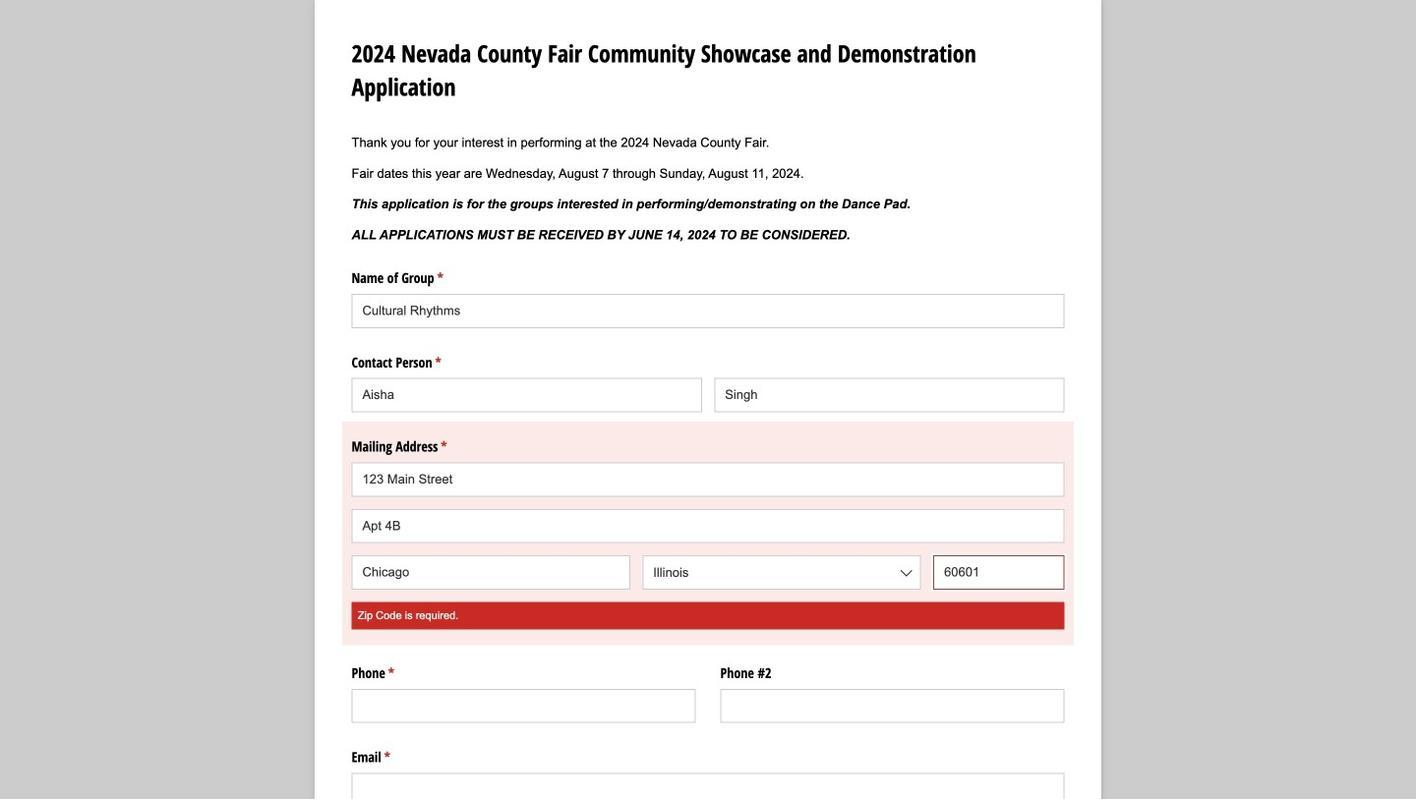 Task type: locate. For each thing, give the bounding box(es) containing it.
None text field
[[352, 294, 1065, 328], [352, 689, 696, 724], [352, 294, 1065, 328], [352, 689, 696, 724]]

Last text field
[[714, 378, 1065, 413]]

First text field
[[352, 378, 702, 413]]

None text field
[[721, 689, 1065, 724], [352, 774, 1065, 800], [721, 689, 1065, 724], [352, 774, 1065, 800]]

Zip Code text field
[[934, 556, 1065, 590]]

City text field
[[352, 556, 630, 590]]



Task type: describe. For each thing, give the bounding box(es) containing it.
State text field
[[643, 556, 921, 590]]

Address Line 1 text field
[[352, 463, 1065, 497]]

Address Line 2 text field
[[352, 509, 1065, 544]]



